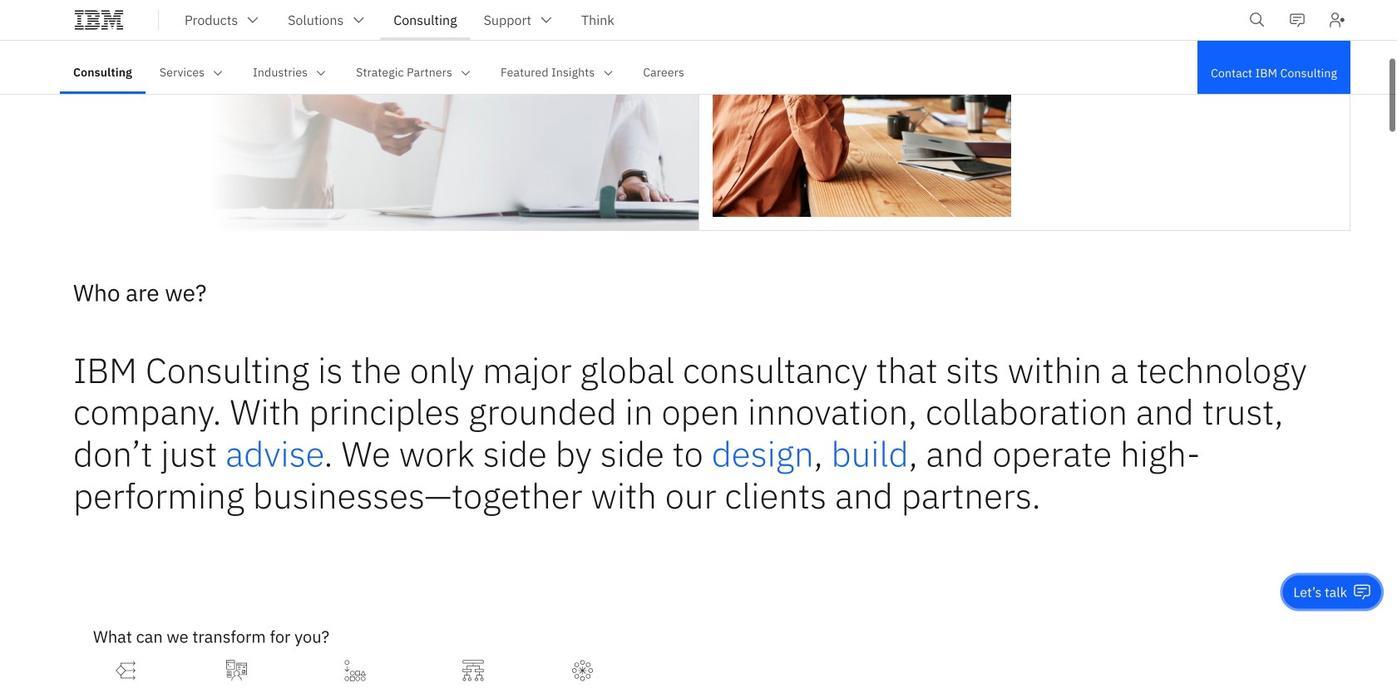 Task type: locate. For each thing, give the bounding box(es) containing it.
let's talk element
[[1294, 571, 1348, 589]]



